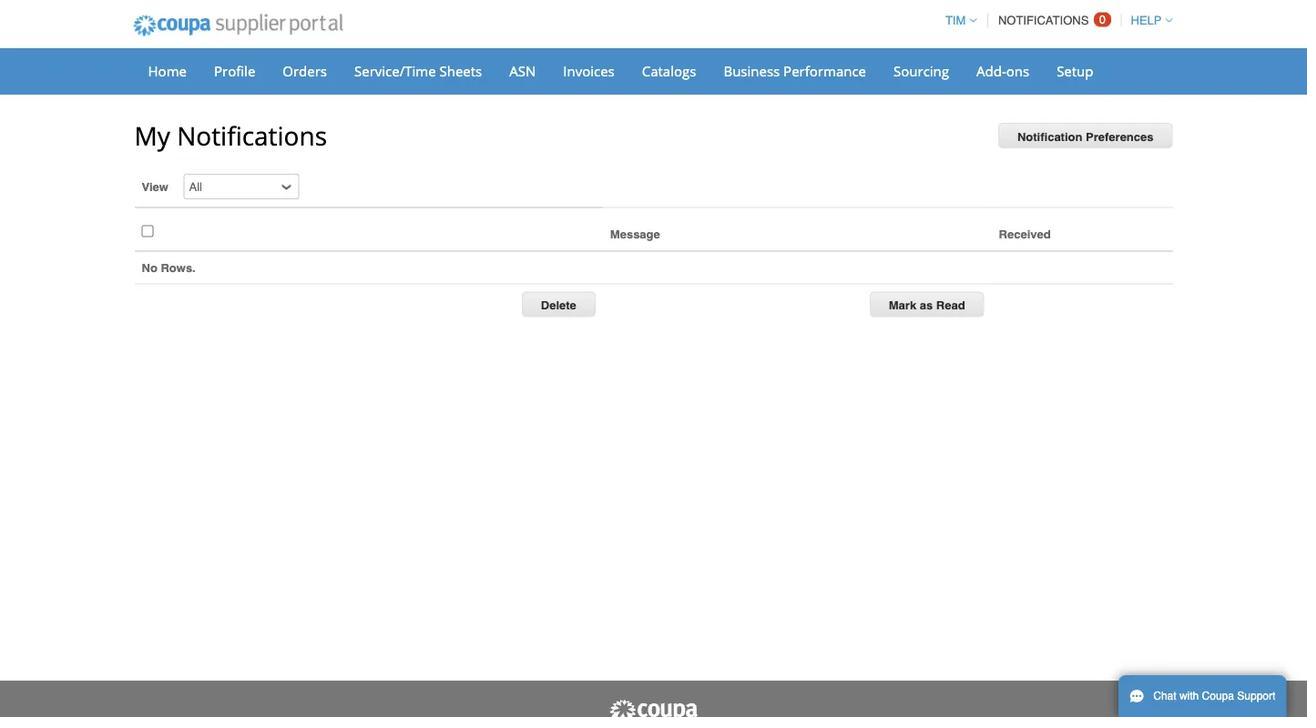 Task type: vqa. For each thing, say whether or not it's contained in the screenshot.
Home link
yes



Task type: describe. For each thing, give the bounding box(es) containing it.
message
[[610, 228, 660, 241]]

catalogs
[[642, 61, 696, 80]]

business performance link
[[712, 57, 878, 85]]

notification
[[1018, 130, 1083, 143]]

performance
[[784, 61, 866, 80]]

chat with coupa support
[[1154, 691, 1276, 703]]

ons
[[1006, 61, 1030, 80]]

tim link
[[937, 14, 977, 27]]

mark as read
[[889, 298, 965, 312]]

business
[[724, 61, 780, 80]]

service/time sheets link
[[343, 57, 494, 85]]

0
[[1099, 13, 1106, 26]]

with
[[1180, 691, 1199, 703]]

sourcing
[[894, 61, 949, 80]]

mark as read button
[[870, 292, 984, 318]]

as
[[920, 298, 933, 312]]

setup
[[1057, 61, 1094, 80]]

received
[[999, 228, 1051, 241]]

invoices
[[563, 61, 615, 80]]

support
[[1237, 691, 1276, 703]]

orders
[[283, 61, 327, 80]]

add-ons link
[[965, 57, 1041, 85]]

add-
[[977, 61, 1006, 80]]

view
[[142, 180, 168, 194]]

my
[[134, 118, 170, 153]]

notification preferences
[[1018, 130, 1154, 143]]

delete button
[[522, 292, 596, 318]]

0 horizontal spatial coupa supplier portal image
[[121, 3, 355, 48]]

no rows.
[[142, 261, 196, 275]]

sourcing link
[[882, 57, 961, 85]]

business performance
[[724, 61, 866, 80]]

mark
[[889, 298, 917, 312]]

read
[[936, 298, 965, 312]]

help
[[1131, 14, 1162, 27]]



Task type: locate. For each thing, give the bounding box(es) containing it.
0 vertical spatial coupa supplier portal image
[[121, 3, 355, 48]]

profile
[[214, 61, 255, 80]]

1 vertical spatial coupa supplier portal image
[[608, 700, 699, 718]]

catalogs link
[[630, 57, 708, 85]]

coupa
[[1202, 691, 1234, 703]]

rows.
[[161, 261, 196, 275]]

notification preferences link
[[998, 123, 1173, 149]]

service/time sheets
[[354, 61, 482, 80]]

preferences
[[1086, 130, 1154, 143]]

tim
[[946, 14, 966, 27]]

setup link
[[1045, 57, 1106, 85]]

1 horizontal spatial notifications
[[998, 14, 1089, 27]]

navigation containing notifications 0
[[937, 3, 1173, 38]]

profile link
[[202, 57, 267, 85]]

delete
[[541, 298, 577, 312]]

notifications
[[998, 14, 1089, 27], [177, 118, 327, 153]]

asn link
[[498, 57, 548, 85]]

service/time
[[354, 61, 436, 80]]

add-ons
[[977, 61, 1030, 80]]

navigation
[[937, 3, 1173, 38]]

chat with coupa support button
[[1119, 676, 1287, 718]]

0 vertical spatial notifications
[[998, 14, 1089, 27]]

coupa supplier portal image
[[121, 3, 355, 48], [608, 700, 699, 718]]

1 vertical spatial notifications
[[177, 118, 327, 153]]

notifications inside notifications 0
[[998, 14, 1089, 27]]

no
[[142, 261, 157, 275]]

0 horizontal spatial notifications
[[177, 118, 327, 153]]

home
[[148, 61, 187, 80]]

notifications up ons
[[998, 14, 1089, 27]]

home link
[[136, 57, 199, 85]]

orders link
[[271, 57, 339, 85]]

my notifications
[[134, 118, 327, 153]]

invoices link
[[551, 57, 627, 85]]

None checkbox
[[142, 220, 154, 243]]

chat
[[1154, 691, 1177, 703]]

sheets
[[440, 61, 482, 80]]

help link
[[1123, 14, 1173, 27]]

notifications down profile link
[[177, 118, 327, 153]]

notifications 0
[[998, 13, 1106, 27]]

1 horizontal spatial coupa supplier portal image
[[608, 700, 699, 718]]

asn
[[509, 61, 536, 80]]



